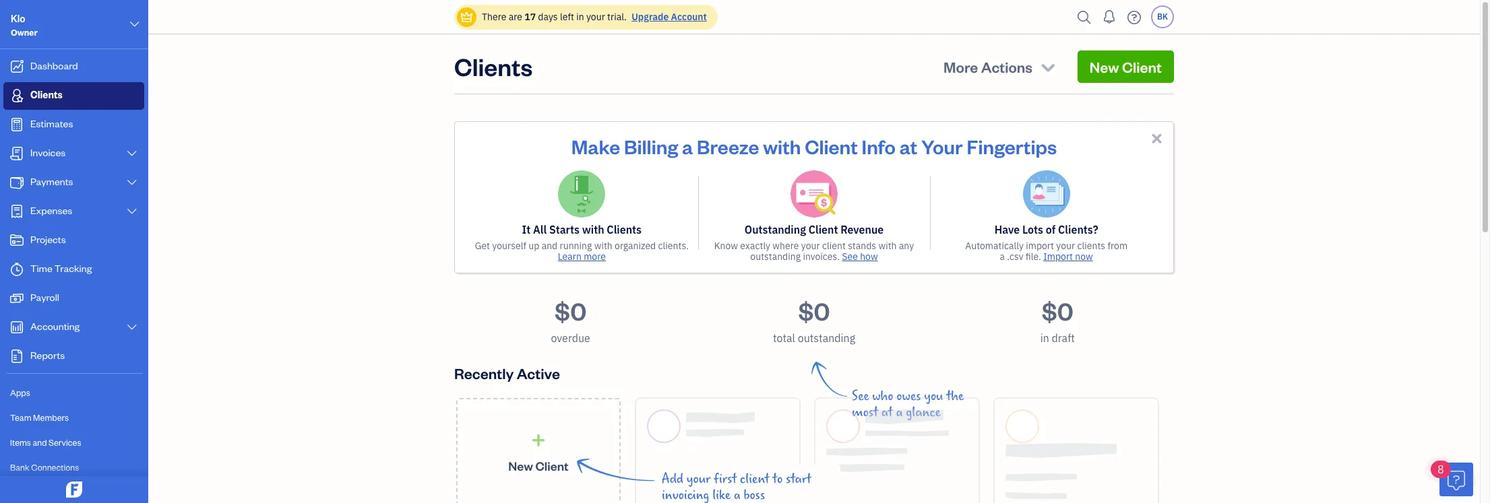 Task type: describe. For each thing, give the bounding box(es) containing it.
bk button
[[1151, 5, 1174, 28]]

1 horizontal spatial at
[[900, 133, 918, 159]]

close image
[[1149, 131, 1165, 146]]

resource center badge image
[[1440, 463, 1474, 497]]

8
[[1438, 463, 1444, 477]]

import
[[1044, 251, 1073, 263]]

days
[[538, 11, 558, 23]]

get
[[475, 240, 490, 252]]

client left info
[[805, 133, 858, 159]]

chevron large down image for invoices
[[126, 148, 138, 159]]

team members link
[[3, 407, 144, 430]]

invoices link
[[3, 140, 144, 168]]

a inside see who owes you the most at a glance
[[896, 405, 903, 421]]

revenue
[[841, 223, 884, 237]]

chevrondown image
[[1039, 57, 1058, 76]]

who
[[872, 389, 894, 405]]

client image
[[9, 89, 25, 102]]

know
[[715, 240, 738, 252]]

see who owes you the most at a glance
[[852, 389, 964, 421]]

services
[[49, 438, 81, 448]]

accounting link
[[3, 314, 144, 342]]

17
[[525, 11, 536, 23]]

overdue
[[551, 332, 590, 345]]

it all starts with clients image
[[558, 171, 606, 218]]

go to help image
[[1124, 7, 1145, 27]]

from
[[1108, 240, 1128, 252]]

stands
[[848, 240, 877, 252]]

estimates
[[30, 117, 73, 130]]

plus image
[[531, 434, 546, 447]]

see how
[[842, 251, 878, 263]]

$0 total outstanding
[[773, 295, 856, 345]]

payment image
[[9, 176, 25, 189]]

have lots of clients? image
[[1023, 171, 1070, 218]]

it all starts with clients get yourself up and running with organized clients. learn more
[[475, 223, 689, 263]]

at inside see who owes you the most at a glance
[[882, 405, 893, 421]]

starts
[[549, 223, 580, 237]]

all
[[533, 223, 547, 237]]

outstanding
[[745, 223, 806, 237]]

chevron large down image for accounting
[[126, 322, 138, 333]]

projects
[[30, 233, 66, 246]]

upgrade account link
[[629, 11, 707, 23]]

timer image
[[9, 263, 25, 276]]

your left trial.
[[586, 11, 605, 23]]

see for see who owes you the most at a glance
[[852, 389, 869, 405]]

team members
[[10, 413, 69, 423]]

there
[[482, 11, 507, 23]]

0 horizontal spatial in
[[577, 11, 584, 23]]

1 horizontal spatial new client
[[1090, 57, 1162, 76]]

1 vertical spatial new
[[509, 458, 533, 474]]

dashboard link
[[3, 53, 144, 81]]

notifications image
[[1099, 3, 1120, 30]]

owes
[[897, 389, 921, 405]]

with right 'running'
[[594, 240, 613, 252]]

time tracking
[[30, 262, 92, 275]]

invoices.
[[803, 251, 840, 263]]

draft
[[1052, 332, 1075, 345]]

the
[[947, 389, 964, 405]]

time
[[30, 262, 52, 275]]

payments
[[30, 175, 73, 188]]

clients?
[[1059, 223, 1099, 237]]

invoicing
[[662, 488, 710, 504]]

a inside add your first client to start invoicing like a boss
[[734, 488, 741, 504]]

recently
[[454, 364, 514, 383]]

items
[[10, 438, 31, 448]]

you
[[924, 389, 944, 405]]

account
[[671, 11, 707, 23]]

organized
[[615, 240, 656, 252]]

breeze
[[697, 133, 759, 159]]

reports link
[[3, 343, 144, 371]]

apps
[[10, 388, 30, 398]]

active
[[517, 364, 560, 383]]

bank
[[10, 462, 30, 473]]

learn
[[558, 251, 582, 263]]

make billing a breeze with client info at your fingertips
[[571, 133, 1057, 159]]

bk
[[1158, 11, 1168, 22]]

first
[[714, 472, 737, 487]]

tracking
[[54, 262, 92, 275]]

project image
[[9, 234, 25, 247]]

$0 for $0 in draft
[[1042, 295, 1074, 327]]

more
[[944, 57, 978, 76]]

upgrade
[[632, 11, 669, 23]]

left
[[560, 11, 574, 23]]

boss
[[744, 488, 765, 504]]

8 button
[[1431, 461, 1474, 497]]

how
[[860, 251, 878, 263]]

fingertips
[[967, 133, 1057, 159]]

bank connections link
[[3, 456, 144, 480]]

most
[[852, 405, 878, 421]]

money image
[[9, 292, 25, 305]]

dashboard
[[30, 59, 78, 72]]

import
[[1026, 240, 1054, 252]]

klo owner
[[11, 12, 38, 38]]

invoice image
[[9, 147, 25, 160]]

outstanding inside $0 total outstanding
[[798, 332, 856, 345]]

client inside add your first client to start invoicing like a boss
[[740, 472, 770, 487]]

client up the know exactly where your client stands with any outstanding invoices.
[[809, 223, 838, 237]]

reports
[[30, 349, 65, 362]]

chevron large down image inside expenses "link"
[[126, 206, 138, 217]]

crown image
[[460, 10, 474, 24]]

members
[[33, 413, 69, 423]]

main element
[[0, 0, 192, 504]]



Task type: vqa. For each thing, say whether or not it's contained in the screenshot.
"00m" within maria williams 0h 00m
no



Task type: locate. For each thing, give the bounding box(es) containing it.
2 vertical spatial chevron large down image
[[126, 322, 138, 333]]

running
[[560, 240, 592, 252]]

there are 17 days left in your trial. upgrade account
[[482, 11, 707, 23]]

1 vertical spatial and
[[33, 438, 47, 448]]

1 horizontal spatial $0
[[798, 295, 830, 327]]

chevron large down image inside invoices link
[[126, 148, 138, 159]]

chevron large down image for payments
[[126, 177, 138, 188]]

see for see how
[[842, 251, 858, 263]]

and inside it all starts with clients get yourself up and running with organized clients. learn more
[[542, 240, 558, 252]]

0 vertical spatial in
[[577, 11, 584, 23]]

1 vertical spatial new client
[[509, 458, 569, 474]]

client down plus image
[[536, 458, 569, 474]]

chart image
[[9, 321, 25, 334]]

owner
[[11, 27, 38, 38]]

items and services
[[10, 438, 81, 448]]

1 horizontal spatial and
[[542, 240, 558, 252]]

expenses link
[[3, 198, 144, 226]]

1 vertical spatial clients
[[30, 88, 63, 101]]

1 chevron large down image from the top
[[126, 148, 138, 159]]

clients
[[1078, 240, 1106, 252]]

clients.
[[658, 240, 689, 252]]

$0 up overdue at the left bottom of page
[[555, 295, 587, 327]]

$0 down invoices. on the right of the page
[[798, 295, 830, 327]]

and inside main element
[[33, 438, 47, 448]]

0 horizontal spatial new client link
[[456, 398, 621, 504]]

0 vertical spatial outstanding
[[751, 251, 801, 263]]

add your first client to start invoicing like a boss
[[662, 472, 812, 504]]

your down clients?
[[1057, 240, 1075, 252]]

exactly
[[740, 240, 771, 252]]

any
[[899, 240, 914, 252]]

client down go to help 'icon'
[[1122, 57, 1162, 76]]

to
[[773, 472, 783, 487]]

see up most
[[852, 389, 869, 405]]

see
[[842, 251, 858, 263], [852, 389, 869, 405]]

where
[[773, 240, 799, 252]]

freshbooks image
[[63, 482, 85, 498]]

file.
[[1026, 251, 1041, 263]]

and
[[542, 240, 558, 252], [33, 438, 47, 448]]

a right billing
[[682, 133, 693, 159]]

now
[[1076, 251, 1093, 263]]

0 vertical spatial new
[[1090, 57, 1120, 76]]

clients inside 'link'
[[30, 88, 63, 101]]

1 horizontal spatial client
[[822, 240, 846, 252]]

1 vertical spatial outstanding
[[798, 332, 856, 345]]

outstanding inside the know exactly where your client stands with any outstanding invoices.
[[751, 251, 801, 263]]

your inside the know exactly where your client stands with any outstanding invoices.
[[801, 240, 820, 252]]

clients up organized
[[607, 223, 642, 237]]

1 vertical spatial in
[[1041, 332, 1050, 345]]

1 horizontal spatial new client link
[[1078, 51, 1174, 83]]

team
[[10, 413, 31, 423]]

0 horizontal spatial new
[[509, 458, 533, 474]]

klo
[[11, 12, 25, 25]]

with
[[763, 133, 801, 159], [582, 223, 604, 237], [594, 240, 613, 252], [879, 240, 897, 252]]

2 vertical spatial clients
[[607, 223, 642, 237]]

of
[[1046, 223, 1056, 237]]

time tracking link
[[3, 256, 144, 284]]

your inside add your first client to start invoicing like a boss
[[687, 472, 711, 487]]

automatically
[[966, 240, 1024, 252]]

1 horizontal spatial new
[[1090, 57, 1120, 76]]

your inside have lots of clients? automatically import your clients from a .csv file. import now
[[1057, 240, 1075, 252]]

add
[[662, 472, 684, 487]]

more actions
[[944, 57, 1033, 76]]

a right the like
[[734, 488, 741, 504]]

new down the notifications icon on the top of the page
[[1090, 57, 1120, 76]]

new client down go to help 'icon'
[[1090, 57, 1162, 76]]

estimate image
[[9, 118, 25, 131]]

0 horizontal spatial clients
[[30, 88, 63, 101]]

1 horizontal spatial clients
[[454, 51, 533, 82]]

clients inside it all starts with clients get yourself up and running with organized clients. learn more
[[607, 223, 642, 237]]

outstanding down outstanding
[[751, 251, 801, 263]]

0 vertical spatial chevron large down image
[[126, 148, 138, 159]]

0 vertical spatial clients
[[454, 51, 533, 82]]

at right info
[[900, 133, 918, 159]]

1 vertical spatial at
[[882, 405, 893, 421]]

with right breeze
[[763, 133, 801, 159]]

your up invoicing
[[687, 472, 711, 487]]

your down outstanding client revenue
[[801, 240, 820, 252]]

$0 overdue
[[551, 295, 590, 345]]

3 $0 from the left
[[1042, 295, 1074, 327]]

know exactly where your client stands with any outstanding invoices.
[[715, 240, 914, 263]]

connections
[[31, 462, 79, 473]]

1 vertical spatial see
[[852, 389, 869, 405]]

accounting
[[30, 320, 80, 333]]

0 horizontal spatial and
[[33, 438, 47, 448]]

and right up
[[542, 240, 558, 252]]

outstanding client revenue image
[[791, 171, 838, 218]]

outstanding
[[751, 251, 801, 263], [798, 332, 856, 345]]

like
[[713, 488, 731, 504]]

a down the owes
[[896, 405, 903, 421]]

3 chevron large down image from the top
[[126, 322, 138, 333]]

make
[[571, 133, 620, 159]]

chevron large down image
[[126, 148, 138, 159], [126, 177, 138, 188], [126, 322, 138, 333]]

see left how
[[842, 251, 858, 263]]

1 vertical spatial client
[[740, 472, 770, 487]]

in left draft
[[1041, 332, 1050, 345]]

$0 for $0 total outstanding
[[798, 295, 830, 327]]

$0 inside $0 overdue
[[555, 295, 587, 327]]

more
[[584, 251, 606, 263]]

$0 inside $0 total outstanding
[[798, 295, 830, 327]]

see inside see who owes you the most at a glance
[[852, 389, 869, 405]]

report image
[[9, 350, 25, 363]]

2 horizontal spatial $0
[[1042, 295, 1074, 327]]

2 $0 from the left
[[798, 295, 830, 327]]

new client down plus image
[[509, 458, 569, 474]]

search image
[[1074, 7, 1096, 27]]

0 horizontal spatial new client
[[509, 458, 569, 474]]

client
[[1122, 57, 1162, 76], [805, 133, 858, 159], [809, 223, 838, 237], [536, 458, 569, 474]]

are
[[509, 11, 522, 23]]

at down who
[[882, 405, 893, 421]]

1 vertical spatial new client link
[[456, 398, 621, 504]]

your
[[922, 133, 963, 159]]

new down plus image
[[509, 458, 533, 474]]

outstanding client revenue
[[745, 223, 884, 237]]

chevron large down image down invoices link
[[126, 177, 138, 188]]

with left the any
[[879, 240, 897, 252]]

$0 inside $0 in draft
[[1042, 295, 1074, 327]]

client inside the know exactly where your client stands with any outstanding invoices.
[[822, 240, 846, 252]]

recently active
[[454, 364, 560, 383]]

start
[[786, 472, 812, 487]]

payroll link
[[3, 285, 144, 313]]

0 vertical spatial see
[[842, 251, 858, 263]]

1 vertical spatial chevron large down image
[[126, 206, 138, 217]]

info
[[862, 133, 896, 159]]

0 vertical spatial and
[[542, 240, 558, 252]]

chevron large down image down estimates 'link' at the left
[[126, 148, 138, 159]]

it
[[522, 223, 531, 237]]

$0
[[555, 295, 587, 327], [798, 295, 830, 327], [1042, 295, 1074, 327]]

clients down there on the top of the page
[[454, 51, 533, 82]]

2 chevron large down image from the top
[[126, 177, 138, 188]]

$0 up draft
[[1042, 295, 1074, 327]]

in inside $0 in draft
[[1041, 332, 1050, 345]]

0 horizontal spatial at
[[882, 405, 893, 421]]

chevron large down image
[[128, 16, 141, 32], [126, 206, 138, 217]]

1 vertical spatial chevron large down image
[[126, 177, 138, 188]]

have
[[995, 223, 1020, 237]]

clients link
[[3, 82, 144, 110]]

.csv
[[1007, 251, 1024, 263]]

expenses
[[30, 204, 72, 217]]

2 horizontal spatial clients
[[607, 223, 642, 237]]

client
[[822, 240, 846, 252], [740, 472, 770, 487]]

billing
[[624, 133, 678, 159]]

0 vertical spatial client
[[822, 240, 846, 252]]

1 horizontal spatial in
[[1041, 332, 1050, 345]]

your
[[586, 11, 605, 23], [801, 240, 820, 252], [1057, 240, 1075, 252], [687, 472, 711, 487]]

0 vertical spatial new client
[[1090, 57, 1162, 76]]

a left the .csv on the right of page
[[1000, 251, 1005, 263]]

new
[[1090, 57, 1120, 76], [509, 458, 533, 474]]

payments link
[[3, 169, 144, 197]]

$0 for $0 overdue
[[555, 295, 587, 327]]

glance
[[906, 405, 941, 421]]

yourself
[[492, 240, 527, 252]]

0 vertical spatial new client link
[[1078, 51, 1174, 83]]

0 vertical spatial chevron large down image
[[128, 16, 141, 32]]

a inside have lots of clients? automatically import your clients from a .csv file. import now
[[1000, 251, 1005, 263]]

clients up estimates at the left
[[30, 88, 63, 101]]

0 horizontal spatial $0
[[555, 295, 587, 327]]

with inside the know exactly where your client stands with any outstanding invoices.
[[879, 240, 897, 252]]

in right left
[[577, 11, 584, 23]]

with up 'running'
[[582, 223, 604, 237]]

and right items
[[33, 438, 47, 448]]

payroll
[[30, 291, 59, 304]]

chevron large down image down payroll link
[[126, 322, 138, 333]]

new client
[[1090, 57, 1162, 76], [509, 458, 569, 474]]

projects link
[[3, 227, 144, 255]]

actions
[[981, 57, 1033, 76]]

outstanding right total at the bottom of page
[[798, 332, 856, 345]]

estimates link
[[3, 111, 144, 139]]

0 horizontal spatial client
[[740, 472, 770, 487]]

0 vertical spatial at
[[900, 133, 918, 159]]

apps link
[[3, 382, 144, 405]]

expense image
[[9, 205, 25, 218]]

1 $0 from the left
[[555, 295, 587, 327]]

chevron large down image inside accounting link
[[126, 322, 138, 333]]

client down outstanding client revenue
[[822, 240, 846, 252]]

up
[[529, 240, 540, 252]]

dashboard image
[[9, 60, 25, 73]]

client up boss
[[740, 472, 770, 487]]

more actions button
[[932, 51, 1070, 83]]

lots
[[1023, 223, 1044, 237]]



